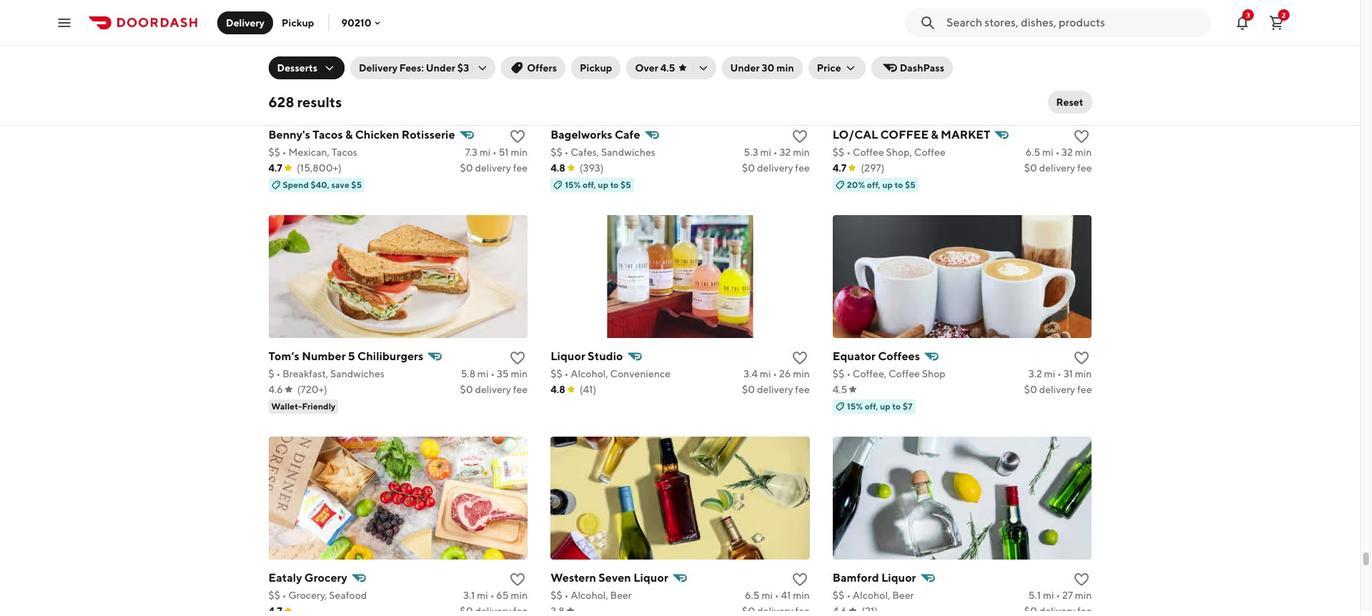 Task type: vqa. For each thing, say whether or not it's contained in the screenshot.
32 corresponding to Bagelworks Cafe
yes



Task type: describe. For each thing, give the bounding box(es) containing it.
(393)
[[580, 162, 604, 174]]

628
[[269, 94, 294, 110]]

31
[[1064, 368, 1074, 380]]

coffees
[[879, 350, 921, 363]]

• left cafes,
[[565, 146, 569, 158]]

$$ • alcohol, convenience
[[551, 368, 671, 380]]

market
[[941, 128, 991, 141]]

32 for lo/cal coffee & market
[[1062, 146, 1074, 158]]

20% off, up to $5
[[847, 179, 916, 190]]

mi for bamford liquor
[[1044, 590, 1055, 601]]

click to add this store to your saved list image for bagelworks cafe
[[792, 128, 809, 145]]

beer for seven
[[611, 590, 632, 601]]

3 items, open order cart image
[[1269, 14, 1286, 31]]

min for eataly grocery
[[511, 590, 528, 601]]

$​0 delivery fee for liquor studio
[[742, 384, 810, 395]]

number
[[302, 350, 346, 363]]

35
[[497, 368, 509, 380]]

reset
[[1057, 97, 1084, 108]]

6.5 for lo/cal coffee & market
[[1026, 146, 1041, 158]]

• left 41
[[775, 590, 779, 601]]

up for coffees
[[880, 401, 891, 412]]

$7
[[903, 401, 913, 412]]

1 vertical spatial 4.5
[[833, 384, 848, 395]]

spend
[[283, 179, 309, 190]]

price
[[817, 62, 842, 74]]

min for tom's number 5 chiliburgers
[[511, 368, 528, 380]]

fee for equator coffees
[[1078, 384, 1093, 395]]

• down benny's in the left top of the page
[[282, 146, 287, 158]]

$5 for bagelworks
[[621, 179, 631, 190]]

coffee,
[[853, 368, 887, 380]]

$5 for lo/cal
[[905, 179, 916, 190]]

• left 26
[[773, 368, 778, 380]]

spend $40, save $5
[[283, 179, 362, 190]]

$$ for lo/cal coffee & market
[[833, 146, 845, 158]]

0 horizontal spatial liquor
[[551, 350, 586, 363]]

20%
[[847, 179, 866, 190]]

eataly
[[269, 571, 302, 585]]

alcohol, for western
[[571, 590, 609, 601]]

delivery fees: under $3
[[359, 62, 469, 74]]

4.5 inside button
[[661, 62, 676, 74]]

5.8 mi • 35 min
[[461, 368, 528, 380]]

under 30 min button
[[722, 57, 803, 79]]

click to add this store to your saved list image for market
[[1074, 128, 1091, 145]]

benny's
[[269, 128, 310, 141]]

bagelworks cafe
[[551, 128, 641, 141]]

sandwiches for number
[[330, 368, 385, 380]]

1 horizontal spatial click to add this store to your saved list image
[[792, 350, 809, 367]]

delivery for liquor studio
[[757, 384, 794, 395]]

$$ for western seven liquor
[[551, 590, 563, 601]]

3.4 mi • 26 min
[[744, 368, 810, 380]]

fee for bagelworks cafe
[[796, 162, 810, 174]]

liquor studio
[[551, 350, 623, 363]]

coffee
[[881, 128, 929, 141]]

• down bamford
[[847, 590, 851, 601]]

$$ • coffee shop, coffee
[[833, 146, 946, 158]]

4.8 for bagelworks cafe
[[551, 162, 566, 174]]

$
[[269, 368, 274, 380]]

$​0 delivery fee for bagelworks cafe
[[742, 162, 810, 174]]

5.3 mi • 32 min
[[744, 146, 810, 158]]

under inside under 30 min button
[[731, 62, 760, 74]]

1 under from the left
[[426, 62, 456, 74]]

desserts button
[[269, 57, 345, 79]]

5
[[348, 350, 355, 363]]

& for chicken
[[345, 128, 353, 141]]

• down lo/cal
[[847, 146, 851, 158]]

min for bagelworks cafe
[[793, 146, 810, 158]]

mi for tom's number 5 chiliburgers
[[478, 368, 489, 380]]

shop,
[[887, 146, 913, 158]]

min for benny's tacos & chicken rotisserie
[[511, 146, 528, 158]]

6.5 for western seven liquor
[[745, 590, 760, 601]]

lo/cal coffee & market
[[833, 128, 991, 141]]

sandwiches for cafe
[[602, 146, 656, 158]]

coffee up (297)
[[853, 146, 885, 158]]

wallet-
[[271, 401, 302, 412]]

min for equator coffees
[[1076, 368, 1093, 380]]

$ • breakfast, sandwiches
[[269, 368, 385, 380]]

convenience
[[611, 368, 671, 380]]

• left 65 at the left
[[490, 590, 495, 601]]

coffee down lo/cal coffee & market at top
[[915, 146, 946, 158]]

bamford
[[833, 571, 880, 585]]

3.1 mi • 65 min
[[463, 590, 528, 601]]

over 4.5
[[635, 62, 676, 74]]

(297)
[[861, 162, 885, 174]]

3
[[1247, 10, 1251, 19]]

delivery for equator coffees
[[1040, 384, 1076, 395]]

fees:
[[400, 62, 424, 74]]

$$ for equator coffees
[[833, 368, 845, 380]]

4.6
[[269, 384, 283, 395]]

$$ • grocery, seafood
[[269, 590, 367, 601]]

dashpass
[[900, 62, 945, 74]]

• down western
[[565, 590, 569, 601]]

5.1 mi • 27 min
[[1029, 590, 1093, 601]]

32 for bagelworks cafe
[[780, 146, 791, 158]]

$$ • mexican, tacos
[[269, 146, 358, 158]]

under 30 min
[[731, 62, 794, 74]]

fee for lo/cal coffee & market
[[1078, 162, 1093, 174]]

$$ for liquor studio
[[551, 368, 563, 380]]

(15,800+)
[[297, 162, 342, 174]]

2
[[1283, 10, 1287, 19]]

26
[[780, 368, 791, 380]]

$​0 delivery fee for tom's number 5 chiliburgers
[[460, 384, 528, 395]]

offers button
[[502, 57, 566, 79]]

mi for lo/cal coffee & market
[[1043, 146, 1054, 158]]

fee for benny's tacos & chicken rotisserie
[[513, 162, 528, 174]]

15% for equator
[[847, 401, 863, 412]]

min for lo/cal coffee & market
[[1076, 146, 1093, 158]]

• left 31
[[1058, 368, 1062, 380]]

• down eataly
[[282, 590, 287, 601]]

$$ for bamford liquor
[[833, 590, 845, 601]]

click to add this store to your saved list image for chicken
[[509, 128, 527, 145]]

open menu image
[[56, 14, 73, 31]]

benny's tacos & chicken rotisserie
[[269, 128, 455, 141]]

5.8
[[461, 368, 476, 380]]

rotisserie
[[402, 128, 455, 141]]

delivery for benny's tacos & chicken rotisserie
[[475, 162, 511, 174]]

over
[[635, 62, 659, 74]]

• down the reset button
[[1056, 146, 1060, 158]]

delivery button
[[217, 11, 273, 34]]

65
[[497, 590, 509, 601]]

click to add this store to your saved list image for eataly grocery
[[509, 571, 527, 588]]

41
[[781, 590, 791, 601]]

reset button
[[1048, 91, 1093, 114]]

shop
[[922, 368, 946, 380]]

3.4
[[744, 368, 758, 380]]

0 vertical spatial tacos
[[313, 128, 343, 141]]

mi for western seven liquor
[[762, 590, 773, 601]]

mi for eataly grocery
[[477, 590, 488, 601]]



Task type: locate. For each thing, give the bounding box(es) containing it.
pickup
[[282, 17, 314, 28], [580, 62, 613, 74]]

1 vertical spatial sandwiches
[[330, 368, 385, 380]]

1 4.7 from the left
[[269, 162, 283, 174]]

1 vertical spatial pickup button
[[572, 57, 621, 79]]

alcohol, for liquor
[[571, 368, 609, 380]]

15%
[[565, 179, 581, 190], [847, 401, 863, 412]]

4.5
[[661, 62, 676, 74], [833, 384, 848, 395]]

$​0 for liquor studio
[[742, 384, 755, 395]]

1 horizontal spatial pickup
[[580, 62, 613, 74]]

2 beer from the left
[[893, 590, 914, 601]]

sandwiches
[[602, 146, 656, 158], [330, 368, 385, 380]]

desserts
[[277, 62, 318, 74]]

delivery
[[475, 162, 511, 174], [757, 162, 794, 174], [1040, 162, 1076, 174], [475, 384, 511, 395], [757, 384, 794, 395], [1040, 384, 1076, 395]]

to for coffees
[[893, 401, 901, 412]]

coffee down 'coffees'
[[889, 368, 920, 380]]

offers
[[527, 62, 557, 74]]

save
[[332, 179, 350, 190]]

to left $7
[[893, 401, 901, 412]]

delivery for bagelworks cafe
[[757, 162, 794, 174]]

1 horizontal spatial 4.7
[[833, 162, 847, 174]]

equator coffees
[[833, 350, 921, 363]]

friendly
[[302, 401, 336, 412]]

seafood
[[329, 590, 367, 601]]

mi for equator coffees
[[1045, 368, 1056, 380]]

beer for liquor
[[893, 590, 914, 601]]

$​0
[[460, 162, 473, 174], [742, 162, 755, 174], [1025, 162, 1038, 174], [460, 384, 473, 395], [742, 384, 755, 395], [1025, 384, 1038, 395]]

2 32 from the left
[[1062, 146, 1074, 158]]

price button
[[809, 57, 866, 79]]

6.5
[[1026, 146, 1041, 158], [745, 590, 760, 601]]

1 $$ • alcohol, beer from the left
[[551, 590, 632, 601]]

1 vertical spatial delivery
[[359, 62, 398, 74]]

to down shop,
[[895, 179, 904, 190]]

tom's number 5 chiliburgers
[[269, 350, 424, 363]]

min for liquor studio
[[793, 368, 810, 380]]

2 4.7 from the left
[[833, 162, 847, 174]]

1 vertical spatial 6.5
[[745, 590, 760, 601]]

click to add this store to your saved list image up "3.1 mi • 65 min" on the bottom of the page
[[509, 571, 527, 588]]

$40,
[[311, 179, 330, 190]]

• down equator
[[847, 368, 851, 380]]

1 horizontal spatial sandwiches
[[602, 146, 656, 158]]

$$
[[269, 146, 280, 158], [551, 146, 563, 158], [833, 146, 845, 158], [551, 368, 563, 380], [833, 368, 845, 380], [269, 590, 280, 601], [551, 590, 563, 601], [833, 590, 845, 601]]

dashpass button
[[872, 57, 953, 79]]

beer down 'seven'
[[611, 590, 632, 601]]

$5 down $$ • cafes, sandwiches
[[621, 179, 631, 190]]

mi
[[480, 146, 491, 158], [761, 146, 772, 158], [1043, 146, 1054, 158], [478, 368, 489, 380], [760, 368, 771, 380], [1045, 368, 1056, 380], [477, 590, 488, 601], [762, 590, 773, 601], [1044, 590, 1055, 601]]

pickup button left over
[[572, 57, 621, 79]]

pickup for the bottommost pickup button
[[580, 62, 613, 74]]

delivery for lo/cal coffee & market
[[1040, 162, 1076, 174]]

min right 26
[[793, 368, 810, 380]]

2 & from the left
[[932, 128, 939, 141]]

32
[[780, 146, 791, 158], [1062, 146, 1074, 158]]

mi for liquor studio
[[760, 368, 771, 380]]

click to add this store to your saved list image for tom's number 5 chiliburgers
[[509, 350, 527, 367]]

& right coffee in the top of the page
[[932, 128, 939, 141]]

wallet-friendly
[[271, 401, 336, 412]]

• left 51 in the left of the page
[[493, 146, 497, 158]]

$​0 delivery fee down 5.8 mi • 35 min
[[460, 384, 528, 395]]

equator
[[833, 350, 876, 363]]

0 horizontal spatial 15%
[[565, 179, 581, 190]]

bagelworks
[[551, 128, 613, 141]]

0 horizontal spatial sandwiches
[[330, 368, 385, 380]]

$$ • alcohol, beer for bamford
[[833, 590, 914, 601]]

min right 65 at the left
[[511, 590, 528, 601]]

2 $$ • alcohol, beer from the left
[[833, 590, 914, 601]]

51
[[499, 146, 509, 158]]

1 horizontal spatial 4.5
[[833, 384, 848, 395]]

27
[[1063, 590, 1074, 601]]

5.1
[[1029, 590, 1042, 601]]

mi for bagelworks cafe
[[761, 146, 772, 158]]

0 vertical spatial 6.5
[[1026, 146, 1041, 158]]

pickup button up desserts
[[273, 11, 323, 34]]

chiliburgers
[[358, 350, 424, 363]]

0 vertical spatial pickup button
[[273, 11, 323, 34]]

(41)
[[580, 384, 597, 395]]

$​0 for bagelworks cafe
[[742, 162, 755, 174]]

min for western seven liquor
[[793, 590, 810, 601]]

1 vertical spatial pickup
[[580, 62, 613, 74]]

$$ down bamford
[[833, 590, 845, 601]]

pickup for top pickup button
[[282, 17, 314, 28]]

Store search: begin typing to search for stores available on DoorDash text field
[[947, 15, 1203, 30]]

click to add this store to your saved list image up 5.3 mi • 32 min
[[792, 128, 809, 145]]

$​0 for tom's number 5 chiliburgers
[[460, 384, 473, 395]]

liquor right bamford
[[882, 571, 917, 585]]

0 vertical spatial 4.5
[[661, 62, 676, 74]]

$​0 down the "3.2"
[[1025, 384, 1038, 395]]

grocery,
[[289, 590, 327, 601]]

alcohol, down bamford liquor
[[853, 590, 891, 601]]

2 horizontal spatial liquor
[[882, 571, 917, 585]]

min
[[777, 62, 794, 74], [511, 146, 528, 158], [793, 146, 810, 158], [1076, 146, 1093, 158], [511, 368, 528, 380], [793, 368, 810, 380], [1076, 368, 1093, 380], [511, 590, 528, 601], [793, 590, 810, 601], [1076, 590, 1093, 601]]

1 beer from the left
[[611, 590, 632, 601]]

$$ • alcohol, beer for western
[[551, 590, 632, 601]]

min right 27
[[1076, 590, 1093, 601]]

1 $5 from the left
[[351, 179, 362, 190]]

off, down (393)
[[583, 179, 596, 190]]

15% off, up to $5
[[565, 179, 631, 190]]

3.1
[[463, 590, 475, 601]]

click to add this store to your saved list image for bamford liquor
[[1074, 571, 1091, 588]]

min right 35
[[511, 368, 528, 380]]

$​0 down the 5.8
[[460, 384, 473, 395]]

$​0 delivery fee down 6.5 mi • 32 min
[[1025, 162, 1093, 174]]

$$ down equator
[[833, 368, 845, 380]]

cafe
[[615, 128, 641, 141]]

under left 30
[[731, 62, 760, 74]]

15% for bagelworks
[[565, 179, 581, 190]]

$$ • cafes, sandwiches
[[551, 146, 656, 158]]

$$ down western
[[551, 590, 563, 601]]

breakfast,
[[283, 368, 328, 380]]

tom's
[[269, 350, 300, 363]]

click to add this store to your saved list image up 3.2 mi • 31 min
[[1074, 350, 1091, 367]]

4.7 left (297)
[[833, 162, 847, 174]]

32 down the reset button
[[1062, 146, 1074, 158]]

15% down coffee,
[[847, 401, 863, 412]]

$​0 delivery fee for benny's tacos & chicken rotisserie
[[460, 162, 528, 174]]

click to add this store to your saved list image
[[792, 128, 809, 145], [509, 350, 527, 367], [1074, 350, 1091, 367], [509, 571, 527, 588], [792, 571, 809, 588], [1074, 571, 1091, 588]]

western seven liquor
[[551, 571, 669, 585]]

32 right "5.3"
[[780, 146, 791, 158]]

0 horizontal spatial under
[[426, 62, 456, 74]]

0 vertical spatial sandwiches
[[602, 146, 656, 158]]

0 vertical spatial delivery
[[226, 17, 265, 28]]

4.7 for lo/cal coffee & market
[[833, 162, 847, 174]]

$$ • coffee, coffee shop
[[833, 368, 946, 380]]

tacos up $$ • mexican, tacos
[[313, 128, 343, 141]]

to
[[611, 179, 619, 190], [895, 179, 904, 190], [893, 401, 901, 412]]

15% down (393)
[[565, 179, 581, 190]]

to for cafe
[[611, 179, 619, 190]]

$​0 down 6.5 mi • 32 min
[[1025, 162, 1038, 174]]

seven
[[599, 571, 631, 585]]

off, for equator
[[865, 401, 879, 412]]

delivery down 7.3 mi • 51 min
[[475, 162, 511, 174]]

up
[[598, 179, 609, 190], [883, 179, 893, 190], [880, 401, 891, 412]]

1 horizontal spatial beer
[[893, 590, 914, 601]]

1 horizontal spatial $$ • alcohol, beer
[[833, 590, 914, 601]]

• left 27
[[1057, 590, 1061, 601]]

1 horizontal spatial liquor
[[634, 571, 669, 585]]

0 horizontal spatial $5
[[351, 179, 362, 190]]

min right 30
[[777, 62, 794, 74]]

click to add this store to your saved list image up 7.3 mi • 51 min
[[509, 128, 527, 145]]

1 vertical spatial 15%
[[847, 401, 863, 412]]

1 horizontal spatial under
[[731, 62, 760, 74]]

beer down bamford liquor
[[893, 590, 914, 601]]

to for coffee
[[895, 179, 904, 190]]

results
[[297, 94, 342, 110]]

off, for lo/cal
[[868, 179, 881, 190]]

delivery for delivery
[[226, 17, 265, 28]]

pickup left over
[[580, 62, 613, 74]]

delivery down "3.4 mi • 26 min"
[[757, 384, 794, 395]]

$​0 delivery fee down "3.4 mi • 26 min"
[[742, 384, 810, 395]]

over 4.5 button
[[627, 57, 716, 79]]

0 horizontal spatial delivery
[[226, 17, 265, 28]]

min right 31
[[1076, 368, 1093, 380]]

$​0 down 7.3
[[460, 162, 473, 174]]

$$ • alcohol, beer down western
[[551, 590, 632, 601]]

liquor left the studio
[[551, 350, 586, 363]]

2 under from the left
[[731, 62, 760, 74]]

$$ left cafes,
[[551, 146, 563, 158]]

1 horizontal spatial delivery
[[359, 62, 398, 74]]

4.7 for benny's tacos & chicken rotisserie
[[269, 162, 283, 174]]

beer
[[611, 590, 632, 601], [893, 590, 914, 601]]

mi right the 5.8
[[478, 368, 489, 380]]

$​0 delivery fee down 3.2 mi • 31 min
[[1025, 384, 1093, 395]]

off, for bagelworks
[[583, 179, 596, 190]]

click to add this store to your saved list image up "3.4 mi • 26 min"
[[792, 350, 809, 367]]

3.2
[[1029, 368, 1043, 380]]

2 4.8 from the top
[[551, 384, 566, 395]]

7.3 mi • 51 min
[[465, 146, 528, 158]]

1 32 from the left
[[780, 146, 791, 158]]

tacos
[[313, 128, 343, 141], [332, 146, 358, 158]]

click to add this store to your saved list image up 6.5 mi • 32 min
[[1074, 128, 1091, 145]]

4.7
[[269, 162, 283, 174], [833, 162, 847, 174]]

min for bamford liquor
[[1076, 590, 1093, 601]]

pickup up desserts
[[282, 17, 314, 28]]

delivery for tom's number 5 chiliburgers
[[475, 384, 511, 395]]

$​0 delivery fee down 7.3 mi • 51 min
[[460, 162, 528, 174]]

1 horizontal spatial 6.5
[[1026, 146, 1041, 158]]

0 horizontal spatial 6.5
[[745, 590, 760, 601]]

delivery for delivery fees: under $3
[[359, 62, 398, 74]]

$$ • alcohol, beer
[[551, 590, 632, 601], [833, 590, 914, 601]]

min down the reset button
[[1076, 146, 1093, 158]]

7.3
[[465, 146, 478, 158]]

$5
[[351, 179, 362, 190], [621, 179, 631, 190], [905, 179, 916, 190]]

click to add this store to your saved list image up "6.5 mi • 41 min"
[[792, 571, 809, 588]]

3 $5 from the left
[[905, 179, 916, 190]]

& for market
[[932, 128, 939, 141]]

sandwiches down the cafe
[[602, 146, 656, 158]]

mi left 41
[[762, 590, 773, 601]]

off, down coffee,
[[865, 401, 879, 412]]

delivery inside button
[[226, 17, 265, 28]]

delivery down 5.8 mi • 35 min
[[475, 384, 511, 395]]

grocery
[[305, 571, 347, 585]]

1 horizontal spatial 15%
[[847, 401, 863, 412]]

click to add this store to your saved list image up 5.8 mi • 35 min
[[509, 350, 527, 367]]

1 vertical spatial tacos
[[332, 146, 358, 158]]

fee down "3.4 mi • 26 min"
[[796, 384, 810, 395]]

off,
[[583, 179, 596, 190], [868, 179, 881, 190], [865, 401, 879, 412]]

• right "5.3"
[[774, 146, 778, 158]]

mi down the reset button
[[1043, 146, 1054, 158]]

bamford liquor
[[833, 571, 917, 585]]

up for coffee
[[883, 179, 893, 190]]

$$ for eataly grocery
[[269, 590, 280, 601]]

cafes,
[[571, 146, 600, 158]]

notification bell image
[[1235, 14, 1252, 31]]

tacos down benny's tacos & chicken rotisserie
[[332, 146, 358, 158]]

fee for liquor studio
[[796, 384, 810, 395]]

delivery down 6.5 mi • 32 min
[[1040, 162, 1076, 174]]

alcohol, up (41)
[[571, 368, 609, 380]]

2 horizontal spatial click to add this store to your saved list image
[[1074, 128, 1091, 145]]

1 4.8 from the top
[[551, 162, 566, 174]]

min inside under 30 min button
[[777, 62, 794, 74]]

1 horizontal spatial $5
[[621, 179, 631, 190]]

studio
[[588, 350, 623, 363]]

0 horizontal spatial 4.7
[[269, 162, 283, 174]]

$​0 for benny's tacos & chicken rotisserie
[[460, 162, 473, 174]]

click to add this store to your saved list image for western seven liquor
[[792, 571, 809, 588]]

0 vertical spatial 15%
[[565, 179, 581, 190]]

delivery down 3.2 mi • 31 min
[[1040, 384, 1076, 395]]

4.8 for liquor studio
[[551, 384, 566, 395]]

2 button
[[1263, 8, 1292, 37]]

mi right "5.3"
[[761, 146, 772, 158]]

click to add this store to your saved list image
[[509, 128, 527, 145], [1074, 128, 1091, 145], [792, 350, 809, 367]]

$​0 for equator coffees
[[1025, 384, 1038, 395]]

lo/cal
[[833, 128, 879, 141]]

• down liquor studio on the left of the page
[[565, 368, 569, 380]]

0 horizontal spatial 4.5
[[661, 62, 676, 74]]

mexican,
[[289, 146, 330, 158]]

$$ down benny's in the left top of the page
[[269, 146, 280, 158]]

1 horizontal spatial &
[[932, 128, 939, 141]]

click to add this store to your saved list image for equator coffees
[[1074, 350, 1091, 367]]

0 horizontal spatial pickup button
[[273, 11, 323, 34]]

mi right 3.4
[[760, 368, 771, 380]]

$$ for bagelworks cafe
[[551, 146, 563, 158]]

1 vertical spatial 4.8
[[551, 384, 566, 395]]

0 vertical spatial pickup
[[282, 17, 314, 28]]

$​0 delivery fee for equator coffees
[[1025, 384, 1093, 395]]

$​0 down "5.3"
[[742, 162, 755, 174]]

mi right 5.1 on the bottom of the page
[[1044, 590, 1055, 601]]

0 horizontal spatial $$ • alcohol, beer
[[551, 590, 632, 601]]

eataly grocery
[[269, 571, 347, 585]]

4.5 right over
[[661, 62, 676, 74]]

1 & from the left
[[345, 128, 353, 141]]

fee down 5.8 mi • 35 min
[[513, 384, 528, 395]]

$$ for benny's tacos & chicken rotisserie
[[269, 146, 280, 158]]

1 horizontal spatial 32
[[1062, 146, 1074, 158]]

0 horizontal spatial &
[[345, 128, 353, 141]]

$$ down eataly
[[269, 590, 280, 601]]

• right $
[[276, 368, 281, 380]]

6.5 mi • 32 min
[[1026, 146, 1093, 158]]

$$ down lo/cal
[[833, 146, 845, 158]]

to down $$ • cafes, sandwiches
[[611, 179, 619, 190]]

• left 35
[[491, 368, 495, 380]]

chicken
[[355, 128, 400, 141]]

fee
[[513, 162, 528, 174], [796, 162, 810, 174], [1078, 162, 1093, 174], [513, 384, 528, 395], [796, 384, 810, 395], [1078, 384, 1093, 395]]

alcohol, for bamford
[[853, 590, 891, 601]]

3.2 mi • 31 min
[[1029, 368, 1093, 380]]

2 horizontal spatial $5
[[905, 179, 916, 190]]

western
[[551, 571, 596, 585]]

0 vertical spatial 4.8
[[551, 162, 566, 174]]

4.8 left (41)
[[551, 384, 566, 395]]

$​0 delivery fee for lo/cal coffee & market
[[1025, 162, 1093, 174]]

fee down 6.5 mi • 32 min
[[1078, 162, 1093, 174]]

0 horizontal spatial pickup
[[282, 17, 314, 28]]

90210 button
[[341, 17, 383, 28]]

up for cafe
[[598, 179, 609, 190]]

liquor
[[551, 350, 586, 363], [634, 571, 669, 585], [882, 571, 917, 585]]

$$ down liquor studio on the left of the page
[[551, 368, 563, 380]]

sandwiches down 5
[[330, 368, 385, 380]]

•
[[282, 146, 287, 158], [493, 146, 497, 158], [565, 146, 569, 158], [774, 146, 778, 158], [847, 146, 851, 158], [1056, 146, 1060, 158], [276, 368, 281, 380], [491, 368, 495, 380], [565, 368, 569, 380], [773, 368, 778, 380], [847, 368, 851, 380], [1058, 368, 1062, 380], [282, 590, 287, 601], [490, 590, 495, 601], [565, 590, 569, 601], [775, 590, 779, 601], [847, 590, 851, 601], [1057, 590, 1061, 601]]

628 results
[[269, 94, 342, 110]]

1 horizontal spatial pickup button
[[572, 57, 621, 79]]

& left chicken
[[345, 128, 353, 141]]

mi for benny's tacos & chicken rotisserie
[[480, 146, 491, 158]]

$​0 down 3.4
[[742, 384, 755, 395]]

0 horizontal spatial 32
[[780, 146, 791, 158]]

2 $5 from the left
[[621, 179, 631, 190]]

$​0 for lo/cal coffee & market
[[1025, 162, 1038, 174]]

fee down 5.3 mi • 32 min
[[796, 162, 810, 174]]

0 horizontal spatial click to add this store to your saved list image
[[509, 128, 527, 145]]

0 horizontal spatial beer
[[611, 590, 632, 601]]

min right 41
[[793, 590, 810, 601]]

fee for tom's number 5 chiliburgers
[[513, 384, 528, 395]]

under left $3
[[426, 62, 456, 74]]

90210
[[341, 17, 372, 28]]



